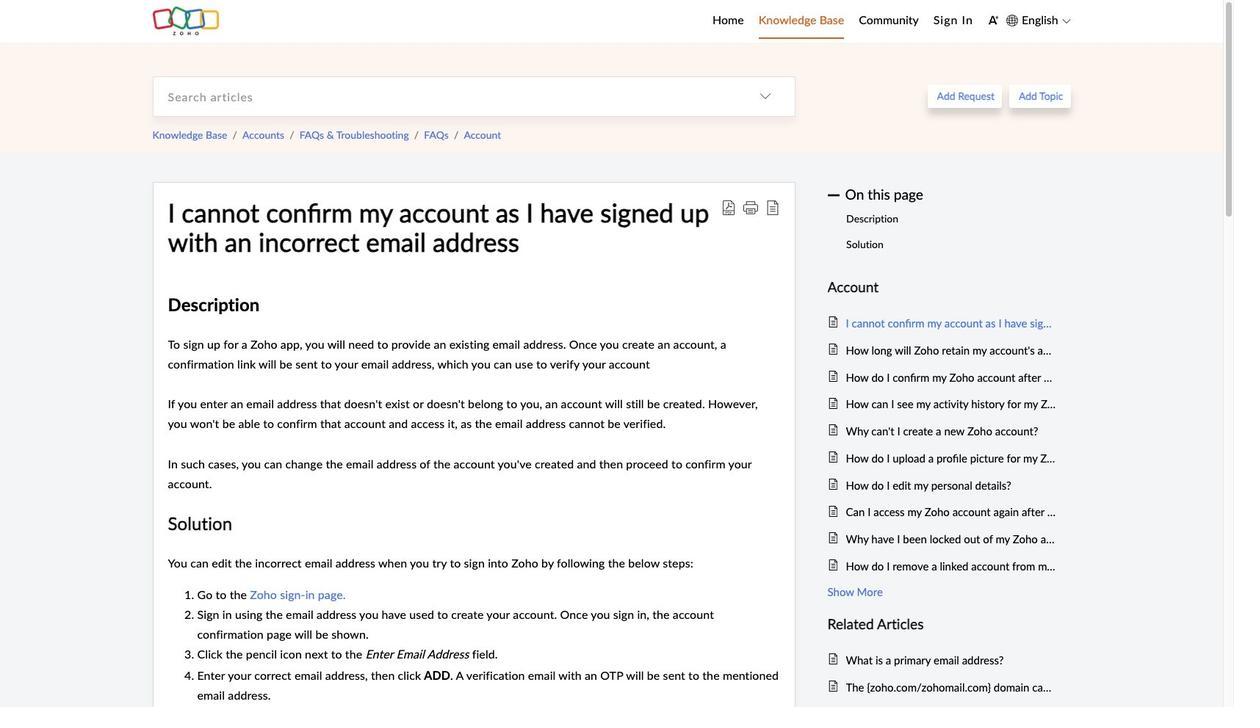 Task type: vqa. For each thing, say whether or not it's contained in the screenshot.
"Search requests" Field
no



Task type: describe. For each thing, give the bounding box(es) containing it.
user preference element
[[988, 10, 999, 32]]

choose languages element
[[1007, 11, 1071, 30]]

1 heading from the top
[[828, 276, 1056, 299]]

choose category image
[[759, 91, 771, 102]]

2 heading from the top
[[828, 613, 1056, 636]]

Search articles field
[[153, 77, 736, 116]]



Task type: locate. For each thing, give the bounding box(es) containing it.
0 vertical spatial heading
[[828, 276, 1056, 299]]

reader view image
[[765, 200, 780, 215]]

1 vertical spatial heading
[[828, 613, 1056, 636]]

download as pdf image
[[721, 200, 736, 215]]

user preference image
[[988, 15, 999, 26]]

choose category element
[[736, 77, 795, 116]]

heading
[[828, 276, 1056, 299], [828, 613, 1056, 636]]



